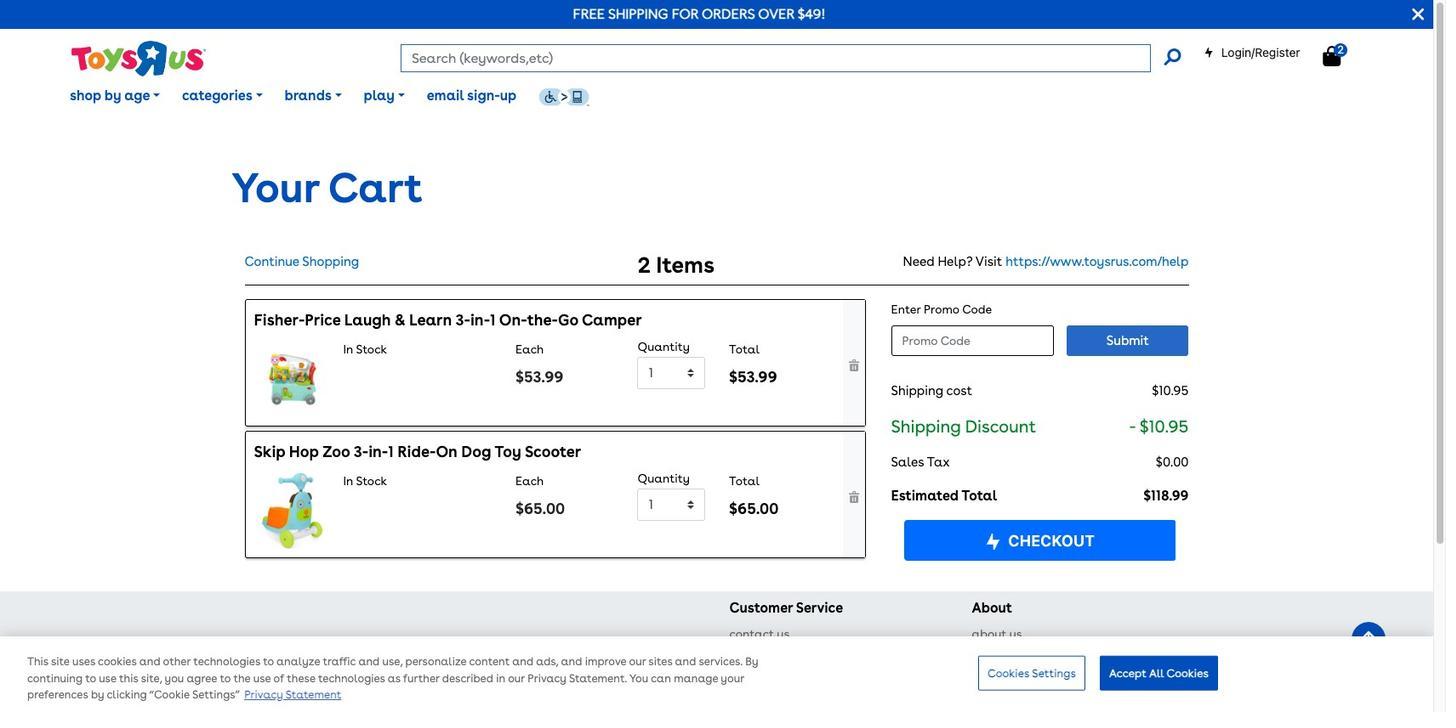 Task type: describe. For each thing, give the bounding box(es) containing it.
need
[[903, 254, 935, 269]]

camper
[[582, 311, 642, 329]]

2 and from the left
[[358, 656, 380, 669]]

2 for 2
[[1338, 43, 1344, 56]]

by inside dropdown button
[[105, 88, 121, 104]]

customer
[[730, 600, 793, 617]]

estimated total
[[891, 488, 997, 504]]

promo
[[924, 303, 960, 316]]

described
[[442, 673, 493, 686]]

email sign-up link
[[416, 75, 528, 117]]

about us link
[[972, 628, 1022, 641]]

contact us
[[730, 628, 790, 641]]

these
[[287, 673, 315, 686]]

privacy statement link
[[244, 690, 341, 702]]

preferences
[[27, 690, 88, 702]]

manage
[[674, 673, 718, 686]]

trash icon image for $65.00
[[847, 491, 861, 505]]

0 horizontal spatial 3-
[[354, 443, 368, 461]]

accept
[[1109, 667, 1147, 680]]

skip hop zoo 3-in-1 ride-on dog toy scooter image
[[261, 473, 324, 550]]

ads,
[[536, 656, 558, 669]]

in for laugh
[[343, 343, 353, 356]]

continue shopping link
[[245, 254, 359, 269]]

over
[[758, 6, 795, 22]]

cookies inside button
[[988, 667, 1030, 680]]

privacy link
[[972, 654, 1014, 668]]

analyze
[[277, 656, 320, 669]]

close button image
[[1412, 5, 1424, 24]]

shipping discount
[[891, 417, 1036, 438]]

need help? visit https://www.toysrus.com/help
[[903, 254, 1189, 269]]

cookies settings button
[[978, 656, 1086, 692]]

order
[[798, 678, 830, 692]]

bolt checkout image
[[904, 520, 1176, 561]]

email
[[427, 88, 464, 104]]

accept all cookies
[[1109, 667, 1209, 680]]

as
[[388, 673, 400, 686]]

1 and from the left
[[139, 656, 160, 669]]

accept all cookies button
[[1100, 656, 1218, 692]]

traffic
[[323, 656, 356, 669]]

quantity for fisher-price laugh & learn 3-in-1 on-the-go camper
[[638, 340, 690, 354]]

up
[[500, 88, 517, 104]]

cookies settings
[[988, 667, 1076, 680]]

continue
[[245, 254, 299, 269]]

by
[[745, 656, 758, 669]]

cookies inside button
[[1167, 667, 1209, 680]]

in
[[496, 673, 505, 686]]

each for the-
[[516, 343, 544, 356]]

cart
[[328, 163, 423, 213]]

further
[[403, 673, 440, 686]]

track my order
[[745, 678, 830, 692]]

skip hop zoo 3-in-1 ride-on dog toy scooter
[[254, 443, 581, 461]]

continue shopping
[[245, 254, 359, 269]]

on
[[436, 443, 458, 461]]

enter
[[891, 303, 921, 316]]

ride-
[[398, 443, 436, 461]]

2 for 2 items
[[638, 251, 651, 278]]

this
[[27, 656, 48, 669]]

zoo
[[323, 443, 350, 461]]

1 horizontal spatial 3-
[[456, 311, 470, 329]]

shop by age button
[[59, 75, 171, 117]]

terms
[[972, 680, 1004, 694]]

0 horizontal spatial in-
[[368, 443, 388, 461]]

total for $65.00
[[729, 475, 760, 489]]

1 use from the left
[[99, 673, 116, 686]]

code
[[962, 303, 992, 316]]

this icon serves as a link to download the essential accessibility assistive technology app for individuals with physical disabilities. it is featured as part of our commitment to diversity and inclusion. image
[[538, 88, 589, 106]]

for
[[672, 6, 699, 22]]

scooter
[[525, 443, 581, 461]]

privacy statement
[[244, 690, 341, 702]]

1 horizontal spatial to
[[220, 673, 231, 686]]

$53.99 for each
[[516, 368, 564, 386]]

login/register button
[[1204, 44, 1300, 61]]

your
[[232, 163, 319, 213]]

cost
[[947, 383, 972, 399]]

0 horizontal spatial our
[[508, 673, 525, 686]]

dog
[[461, 443, 491, 461]]

us for customer service
[[777, 628, 790, 641]]

age
[[124, 88, 150, 104]]

by inside this site uses cookies and other technologies to analyze traffic and use, personalize content and ads, and improve our sites and services. by continuing to use this site, you agree to the use of these technologies as further described in our privacy statement. you can manage your preferences by clicking "cookie settings"
[[91, 690, 104, 702]]

3 and from the left
[[512, 656, 534, 669]]

track my order button
[[730, 678, 830, 692]]

login/register
[[1222, 45, 1300, 60]]

1 horizontal spatial 1
[[490, 311, 496, 329]]

0 vertical spatial $10.95
[[1152, 383, 1189, 399]]

about
[[972, 628, 1007, 641]]

submit
[[1107, 333, 1149, 349]]

2 link
[[1323, 43, 1358, 67]]

sales
[[891, 455, 924, 471]]

sign-
[[467, 88, 500, 104]]

hop
[[289, 443, 319, 461]]

1 horizontal spatial our
[[629, 656, 646, 669]]

settings"
[[192, 690, 240, 702]]

stock for &
[[356, 343, 387, 356]]

free shipping for orders over $49! link
[[573, 6, 826, 22]]

1 vertical spatial $10.95
[[1140, 417, 1189, 438]]

each for toy
[[516, 475, 544, 489]]

0 horizontal spatial to
[[85, 673, 96, 686]]

1 vertical spatial technologies
[[318, 673, 385, 686]]

$118.99
[[1144, 488, 1189, 504]]

can
[[651, 673, 671, 686]]

us for about
[[1010, 628, 1022, 641]]



Task type: vqa. For each thing, say whether or not it's contained in the screenshot.
TOY
yes



Task type: locate. For each thing, give the bounding box(es) containing it.
1 vertical spatial each
[[516, 475, 544, 489]]

0 horizontal spatial us
[[777, 628, 790, 641]]

2 stock from the top
[[356, 475, 387, 489]]

privacy down of
[[244, 690, 283, 702]]

discount
[[965, 417, 1036, 438]]

in stock for zoo
[[343, 475, 387, 489]]

0 vertical spatial in-
[[470, 311, 490, 329]]

shipping up sales tax at the bottom right of page
[[891, 417, 961, 438]]

0 vertical spatial shipping
[[891, 383, 944, 399]]

and up the site, on the bottom left
[[139, 656, 160, 669]]

0 horizontal spatial 1
[[388, 443, 394, 461]]

1 vertical spatial quantity
[[638, 472, 690, 486]]

2 right the login/register
[[1338, 43, 1344, 56]]

0 vertical spatial in
[[343, 343, 353, 356]]

play
[[364, 88, 395, 104]]

in- left ride-
[[368, 443, 388, 461]]

1 vertical spatial 3-
[[354, 443, 368, 461]]

0 vertical spatial 2
[[1338, 43, 1344, 56]]

us right about
[[1010, 628, 1022, 641]]

3- right zoo
[[354, 443, 368, 461]]

fisher-price laugh & learn 3-in-1 on-the-go camper
[[254, 311, 642, 329]]

brands button
[[274, 75, 353, 117]]

quantity
[[638, 340, 690, 354], [638, 472, 690, 486]]

0 horizontal spatial privacy
[[244, 690, 283, 702]]

stock
[[356, 343, 387, 356], [356, 475, 387, 489]]

our
[[629, 656, 646, 669], [508, 673, 525, 686]]

0 horizontal spatial technologies
[[193, 656, 260, 669]]

your
[[721, 673, 744, 686]]

to up of
[[263, 656, 274, 669]]

by left age
[[105, 88, 121, 104]]

other
[[163, 656, 191, 669]]

0 horizontal spatial cookies
[[988, 667, 1030, 680]]

about
[[972, 600, 1012, 617]]

0 vertical spatial 1
[[490, 311, 496, 329]]

1 horizontal spatial 2
[[1338, 43, 1344, 56]]

categories
[[182, 88, 253, 104]]

estimated
[[891, 488, 959, 504]]

play button
[[353, 75, 416, 117]]

2 cookies from the left
[[1167, 667, 1209, 680]]

cookies
[[98, 656, 137, 669]]

1 vertical spatial in-
[[368, 443, 388, 461]]

1 cookies from the left
[[988, 667, 1030, 680]]

free shipping for orders over $49!
[[573, 6, 826, 22]]

and left ads,
[[512, 656, 534, 669]]

of
[[273, 673, 284, 686]]

you
[[630, 673, 648, 686]]

1 left "on-"
[[490, 311, 496, 329]]

site,
[[141, 673, 162, 686]]

shopping bag image
[[1323, 46, 1341, 66]]

contact
[[730, 628, 774, 641]]

in-
[[470, 311, 490, 329], [368, 443, 388, 461]]

2 each from the top
[[516, 475, 544, 489]]

1 trash icon image from the top
[[847, 359, 861, 373]]

cookies up 'terms'
[[988, 667, 1030, 680]]

2 items
[[638, 251, 715, 278]]

shopping
[[302, 254, 359, 269]]

1 in stock from the top
[[343, 343, 387, 356]]

services.
[[699, 656, 743, 669]]

$49!
[[798, 6, 826, 22]]

each down the-
[[516, 343, 544, 356]]

fisher-price laugh & learn 3-in-1 on-the-go camper image
[[261, 341, 324, 418]]

$0.00
[[1156, 455, 1189, 471]]

your cart
[[232, 163, 423, 213]]

menu bar
[[59, 66, 1433, 126]]

shipping
[[891, 383, 944, 399], [891, 417, 961, 438]]

and
[[139, 656, 160, 669], [358, 656, 380, 669], [512, 656, 534, 669], [561, 656, 582, 669], [675, 656, 696, 669]]

$65.00
[[516, 500, 565, 518], [729, 500, 779, 518]]

in stock down zoo
[[343, 475, 387, 489]]

total for $53.99
[[729, 343, 760, 356]]

on-
[[499, 311, 527, 329]]

0 vertical spatial quantity
[[638, 340, 690, 354]]

2 trash icon image from the top
[[847, 491, 861, 505]]

shipping left cost
[[891, 383, 944, 399]]

use down cookies
[[99, 673, 116, 686]]

0 horizontal spatial $65.00
[[516, 500, 565, 518]]

privacy inside this site uses cookies and other technologies to analyze traffic and use, personalize content and ads, and improve our sites and services. by continuing to use this site, you agree to the use of these technologies as further described in our privacy statement. you can manage your preferences by clicking "cookie settings"
[[528, 673, 566, 686]]

clicking
[[107, 690, 147, 702]]

to left the
[[220, 673, 231, 686]]

1 horizontal spatial $53.99
[[729, 368, 777, 386]]

to down uses
[[85, 673, 96, 686]]

privacy
[[972, 654, 1014, 668]]

by
[[105, 88, 121, 104], [91, 690, 104, 702]]

technologies
[[193, 656, 260, 669], [318, 673, 385, 686]]

0 horizontal spatial use
[[99, 673, 116, 686]]

stock down skip hop zoo 3-in-1 ride-on dog toy scooter on the bottom of page
[[356, 475, 387, 489]]

1 us from the left
[[777, 628, 790, 641]]

3- right the learn
[[456, 311, 470, 329]]

Enter Promo Code text field
[[891, 326, 1054, 356]]

menu bar containing shop by age
[[59, 66, 1433, 126]]

categories button
[[171, 75, 274, 117]]

cookies
[[988, 667, 1030, 680], [1167, 667, 1209, 680]]

by left clicking
[[91, 690, 104, 702]]

1 vertical spatial shipping
[[891, 417, 961, 438]]

1 horizontal spatial in-
[[470, 311, 490, 329]]

1 horizontal spatial us
[[1010, 628, 1022, 641]]

2 quantity from the top
[[638, 472, 690, 486]]

total
[[729, 343, 760, 356], [729, 475, 760, 489], [962, 488, 997, 504]]

use left of
[[253, 673, 271, 686]]

quantity for skip hop zoo 3-in-1 ride-on dog toy scooter
[[638, 472, 690, 486]]

1 vertical spatial by
[[91, 690, 104, 702]]

$65.00 for total
[[729, 500, 779, 518]]

2 left "items"
[[638, 251, 651, 278]]

shipping for shipping cost
[[891, 383, 944, 399]]

1 horizontal spatial cookies
[[1167, 667, 1209, 680]]

sites
[[649, 656, 672, 669]]

our right in
[[508, 673, 525, 686]]

5 and from the left
[[675, 656, 696, 669]]

shipping for shipping discount
[[891, 417, 961, 438]]

0 vertical spatial each
[[516, 343, 544, 356]]

0 vertical spatial stock
[[356, 343, 387, 356]]

1 horizontal spatial privacy
[[528, 673, 566, 686]]

statement.
[[569, 673, 627, 686]]

in stock down laugh
[[343, 343, 387, 356]]

trash icon image
[[847, 359, 861, 373], [847, 491, 861, 505]]

trash icon image for $53.99
[[847, 359, 861, 373]]

agree
[[187, 673, 217, 686]]

privacy down ads,
[[528, 673, 566, 686]]

uses
[[72, 656, 95, 669]]

use,
[[382, 656, 403, 669]]

use
[[99, 673, 116, 686], [253, 673, 271, 686]]

customer service
[[730, 600, 843, 617]]

$65.00 for each
[[516, 500, 565, 518]]

sales tax
[[891, 455, 950, 471]]

1 in from the top
[[343, 343, 353, 356]]

in stock
[[343, 343, 387, 356], [343, 475, 387, 489]]

1 vertical spatial stock
[[356, 475, 387, 489]]

1 each from the top
[[516, 343, 544, 356]]

2 inside your cart main content
[[638, 251, 651, 278]]

our up you
[[629, 656, 646, 669]]

in stock for laugh
[[343, 343, 387, 356]]

cookies right all on the bottom right
[[1167, 667, 1209, 680]]

0 vertical spatial privacy
[[528, 673, 566, 686]]

settings
[[1032, 667, 1076, 680]]

items
[[656, 251, 715, 278]]

in down zoo
[[343, 475, 353, 489]]

4 and from the left
[[561, 656, 582, 669]]

0 horizontal spatial $53.99
[[516, 368, 564, 386]]

$53.99
[[516, 368, 564, 386], [729, 368, 777, 386]]

and left use,
[[358, 656, 380, 669]]

us down the customer service
[[777, 628, 790, 641]]

Enter Keyword or Item No. search field
[[401, 44, 1151, 72]]

email sign-up
[[427, 88, 517, 104]]

$10.95
[[1152, 383, 1189, 399], [1140, 417, 1189, 438]]

site
[[51, 656, 70, 669]]

$10.95 up - $10.95
[[1152, 383, 1189, 399]]

"cookie
[[149, 690, 190, 702]]

stock for 3-
[[356, 475, 387, 489]]

1 $65.00 from the left
[[516, 500, 565, 518]]

in down laugh
[[343, 343, 353, 356]]

toys r us image
[[70, 39, 206, 78]]

https://www.toysrus.com/help link
[[1006, 254, 1189, 269]]

1 quantity from the top
[[638, 340, 690, 354]]

-
[[1129, 417, 1136, 438]]

0 vertical spatial our
[[629, 656, 646, 669]]

2 horizontal spatial to
[[263, 656, 274, 669]]

learn
[[409, 311, 452, 329]]

enter promo code
[[891, 303, 992, 316]]

1 vertical spatial in
[[343, 475, 353, 489]]

technologies down traffic
[[318, 673, 385, 686]]

help?
[[938, 254, 973, 269]]

0 vertical spatial 3-
[[456, 311, 470, 329]]

1 $53.99 from the left
[[516, 368, 564, 386]]

0 horizontal spatial 2
[[638, 251, 651, 278]]

3-
[[456, 311, 470, 329], [354, 443, 368, 461]]

1 vertical spatial trash icon image
[[847, 491, 861, 505]]

2 us from the left
[[1010, 628, 1022, 641]]

1 vertical spatial privacy
[[244, 690, 283, 702]]

1 horizontal spatial technologies
[[318, 673, 385, 686]]

1 horizontal spatial $65.00
[[729, 500, 779, 518]]

the
[[233, 673, 251, 686]]

skip
[[254, 443, 285, 461]]

0 vertical spatial by
[[105, 88, 121, 104]]

2 $53.99 from the left
[[729, 368, 777, 386]]

in- left "on-"
[[470, 311, 490, 329]]

1 horizontal spatial use
[[253, 673, 271, 686]]

the-
[[527, 311, 558, 329]]

you
[[165, 673, 184, 686]]

my
[[778, 678, 795, 692]]

help link
[[730, 654, 754, 668]]

content
[[469, 656, 510, 669]]

2 use from the left
[[253, 673, 271, 686]]

statement
[[286, 690, 341, 702]]

2 shipping from the top
[[891, 417, 961, 438]]

and up manage
[[675, 656, 696, 669]]

$53.99 for total
[[729, 368, 777, 386]]

stock down laugh
[[356, 343, 387, 356]]

2 in stock from the top
[[343, 475, 387, 489]]

in for zoo
[[343, 475, 353, 489]]

0 vertical spatial trash icon image
[[847, 359, 861, 373]]

1 stock from the top
[[356, 343, 387, 356]]

2 in from the top
[[343, 475, 353, 489]]

price
[[305, 311, 341, 329]]

1 vertical spatial 2
[[638, 251, 651, 278]]

None search field
[[401, 44, 1180, 72]]

0 vertical spatial technologies
[[193, 656, 260, 669]]

$10.95 right -
[[1140, 417, 1189, 438]]

1 vertical spatial in stock
[[343, 475, 387, 489]]

1 left ride-
[[388, 443, 394, 461]]

technologies up the
[[193, 656, 260, 669]]

0 vertical spatial in stock
[[343, 343, 387, 356]]

1 vertical spatial our
[[508, 673, 525, 686]]

toy
[[495, 443, 521, 461]]

&
[[394, 311, 405, 329]]

your cart main content
[[0, 126, 1433, 575]]

about us
[[972, 628, 1022, 641]]

1 vertical spatial 1
[[388, 443, 394, 461]]

shipping
[[608, 6, 668, 22]]

1 shipping from the top
[[891, 383, 944, 399]]

contact us link
[[730, 628, 790, 641]]

each down toy
[[516, 475, 544, 489]]

and right ads,
[[561, 656, 582, 669]]

2 $65.00 from the left
[[729, 500, 779, 518]]



